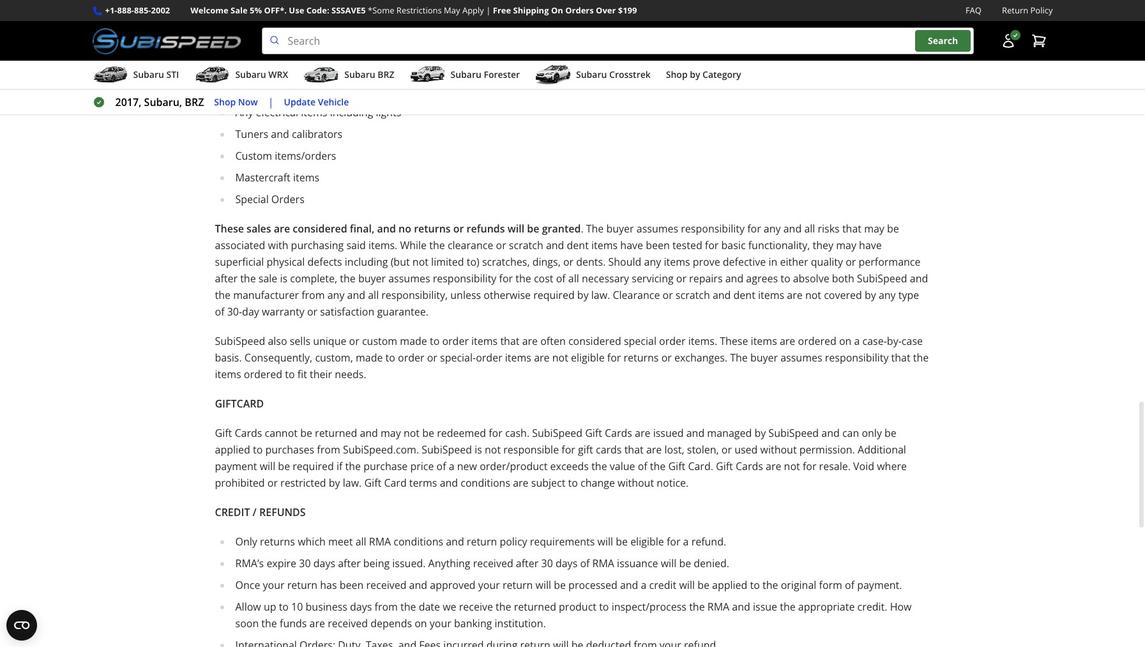 Task type: locate. For each thing, give the bounding box(es) containing it.
subaru for subaru forester
[[451, 68, 482, 81]]

any electrical items including lights
[[235, 106, 401, 120]]

without right used
[[761, 443, 797, 457]]

is up new at the bottom left of page
[[475, 443, 482, 457]]

returns
[[414, 222, 451, 236], [624, 351, 659, 365], [260, 535, 295, 549]]

0 vertical spatial required
[[534, 288, 575, 302]]

1 vertical spatial without
[[618, 476, 654, 490]]

product
[[559, 600, 597, 614]]

0 vertical spatial rma
[[369, 535, 391, 549]]

unique
[[313, 334, 347, 348]]

have
[[340, 84, 362, 98], [621, 238, 643, 252], [859, 238, 882, 252]]

considered up purchasing at the top of page
[[293, 222, 347, 236]]

0 horizontal spatial applied
[[215, 443, 250, 457]]

0 horizontal spatial |
[[268, 95, 274, 109]]

been down subaru brz
[[365, 84, 389, 98]]

welcome sale 5% off*. use code: sssave5
[[191, 4, 366, 16]]

date
[[419, 600, 440, 614]]

not down absolve
[[806, 288, 822, 302]]

items. up exchanges.
[[689, 334, 718, 348]]

return up 10
[[287, 578, 318, 592]]

on
[[839, 334, 852, 348], [415, 617, 427, 631]]

case
[[902, 334, 923, 348]]

considered
[[293, 222, 347, 236], [569, 334, 622, 348]]

1 horizontal spatial without
[[761, 443, 797, 457]]

to down exceeds
[[568, 476, 578, 490]]

buyer down said
[[358, 272, 386, 286]]

0 vertical spatial buyer
[[607, 222, 634, 236]]

1 vertical spatial assumes
[[389, 272, 430, 286]]

items.
[[369, 238, 398, 252], [689, 334, 718, 348]]

your down we
[[430, 617, 452, 631]]

shop inside the 'shop now' link
[[214, 96, 236, 108]]

law. down from subispeed.com.
[[343, 476, 362, 490]]

satisfaction
[[320, 305, 375, 319]]

returns inside subispeed also sells unique or custom made to order items that are often considered special order items. these items are ordered on a case-by-case basis. consequently, custom, made to order or special-order items are not eligible for returns or exchanges. the buyer assumes responsibility that the items ordered to fit their needs.
[[624, 351, 659, 365]]

including inside . the buyer assumes responsibility for any and all risks that may be associated with purchasing said items. while the clearance or scratch and dent items have been tested for basic functionality, they may have superficial physical defects including (but not limited to) scratches, dings, or dents. should any items prove defective in either quality or performance after the sale is complete, the buyer assumes responsibility for the cost of all necessary servicing or repairs and agrees to absolve both subispeed and the manufacturer from any and all responsibility, unless otherwise required by law. clearance or scratch and dent items are not covered by any type of 30-day warranty or satisfaction guarantee.
[[345, 255, 388, 269]]

0 horizontal spatial shop
[[214, 96, 236, 108]]

on inside "allow up to 10 business days from the date we receive the returned product to inspect/process the rma and issue the appropriate credit. how soon the funds are received depends on your banking institution."
[[415, 617, 427, 631]]

electrical
[[256, 106, 298, 120]]

assumes inside subispeed also sells unique or custom made to order items that are often considered special order items. these items are ordered on a case-by-case basis. consequently, custom, made to order or special-order items are not eligible for returns or exchanges. the buyer assumes responsibility that the items ordered to fit their needs.
[[781, 351, 823, 365]]

gift cards cannot be returned and may not be redeemed for cash. subispeed gift cards are issued and managed by subispeed and can only be applied to purchases from subispeed.com. subispeed is not responsible for gift cards that are lost, stolen, or used without permission. additional payment will be required if the purchase price of a new order/product exceeds the value of the gift card. gift cards are not for resale. void where prohibited or restricted by law. gift card terms and conditions are subject to change without notice.
[[215, 426, 907, 490]]

both
[[832, 272, 855, 286]]

responsible
[[504, 443, 559, 457]]

1 vertical spatial items.
[[689, 334, 718, 348]]

1 horizontal spatial buyer
[[607, 222, 634, 236]]

credit
[[650, 578, 677, 592]]

final,
[[350, 222, 375, 236]]

/
[[253, 505, 257, 520]]

1 horizontal spatial assumes
[[637, 222, 679, 236]]

all left risks
[[805, 222, 815, 236]]

subispeed inside subispeed also sells unique or custom made to order items that are often considered special order items. these items are ordered on a case-by-case basis. consequently, custom, made to order or special-order items are not eligible for returns or exchanges. the buyer assumes responsibility that the items ordered to fit their needs.
[[215, 334, 265, 348]]

that
[[318, 84, 337, 98], [843, 222, 862, 236], [501, 334, 520, 348], [892, 351, 911, 365], [625, 443, 644, 457]]

the right the if
[[345, 459, 361, 474]]

off*.
[[264, 4, 287, 16]]

returns up the while
[[414, 222, 451, 236]]

only
[[235, 535, 257, 549]]

considered right the often
[[569, 334, 622, 348]]

may inside gift cards cannot be returned and may not be redeemed for cash. subispeed gift cards are issued and managed by subispeed and can only be applied to purchases from subispeed.com. subispeed is not responsible for gift cards that are lost, stolen, or used without permission. additional payment will be required if the purchase price of a new order/product exceeds the value of the gift card. gift cards are not for resale. void where prohibited or restricted by law. gift card terms and conditions are subject to change without notice.
[[381, 426, 401, 440]]

discontinued items
[[235, 19, 327, 33]]

necessary
[[582, 272, 629, 286]]

or right warranty
[[307, 305, 318, 319]]

payment
[[215, 459, 257, 474]]

from inside . the buyer assumes responsibility for any and all risks that may be associated with purchasing said items. while the clearance or scratch and dent items have been tested for basic functionality, they may have superficial physical defects including (but not limited to) scratches, dings, or dents. should any items prove defective in either quality or performance after the sale is complete, the buyer assumes responsibility for the cost of all necessary servicing or repairs and agrees to absolve both subispeed and the manufacturer from any and all responsibility, unless otherwise required by law. clearance or scratch and dent items are not covered by any type of 30-day warranty or satisfaction guarantee.
[[302, 288, 325, 302]]

managed
[[708, 426, 752, 440]]

restricted
[[281, 476, 326, 490]]

returns down special on the right of the page
[[624, 351, 659, 365]]

0 vertical spatial eligible
[[571, 351, 605, 365]]

0 horizontal spatial brz
[[185, 95, 204, 109]]

0 vertical spatial on
[[839, 334, 852, 348]]

a left case-
[[855, 334, 860, 348]]

responsibility down case-
[[825, 351, 889, 365]]

these up associated
[[215, 222, 244, 236]]

all up 'satisfaction'
[[368, 288, 379, 302]]

shop by category button
[[666, 63, 741, 89]]

been right has
[[340, 578, 364, 592]]

rma
[[369, 535, 391, 549], [593, 557, 615, 571], [708, 600, 730, 614]]

return up rma's expire 30 days after being issued. anything received after 30 days of rma issuance will be denied.
[[467, 535, 497, 549]]

after down meet
[[338, 557, 361, 571]]

shop for shop now
[[214, 96, 236, 108]]

after inside . the buyer assumes responsibility for any and all risks that may be associated with purchasing said items. while the clearance or scratch and dent items have been tested for basic functionality, they may have superficial physical defects including (but not limited to) scratches, dings, or dents. should any items prove defective in either quality or performance after the sale is complete, the buyer assumes responsibility for the cost of all necessary servicing or repairs and agrees to absolve both subispeed and the manufacturer from any and all responsibility, unless otherwise required by law. clearance or scratch and dent items are not covered by any type of 30-day warranty or satisfaction guarantee.
[[215, 272, 238, 286]]

1 horizontal spatial required
[[534, 288, 575, 302]]

your
[[263, 578, 285, 592], [478, 578, 500, 592], [430, 617, 452, 631]]

for inside subispeed also sells unique or custom made to order items that are often considered special order items. these items are ordered on a case-by-case basis. consequently, custom, made to order or special-order items are not eligible for returns or exchanges. the buyer assumes responsibility that the items ordered to fit their needs.
[[607, 351, 621, 365]]

items/orders
[[275, 149, 336, 163]]

these
[[215, 222, 244, 236], [720, 334, 748, 348]]

2 vertical spatial been
[[340, 578, 364, 592]]

by-
[[887, 334, 902, 348]]

the left cost
[[516, 272, 531, 286]]

30 down which
[[299, 557, 311, 571]]

any
[[764, 222, 781, 236], [644, 255, 661, 269], [328, 288, 345, 302], [879, 288, 896, 302]]

conditions down new at the bottom left of page
[[461, 476, 511, 490]]

dents.
[[576, 255, 606, 269]]

2017, subaru, brz
[[115, 95, 204, 109]]

conditions
[[461, 476, 511, 490], [394, 535, 443, 549]]

1 vertical spatial including
[[345, 255, 388, 269]]

1 horizontal spatial may
[[836, 238, 857, 252]]

1 vertical spatial conditions
[[394, 535, 443, 549]]

0 horizontal spatial from
[[302, 288, 325, 302]]

0 horizontal spatial 30
[[299, 557, 311, 571]]

0 horizontal spatial have
[[340, 84, 362, 98]]

scratches,
[[482, 255, 530, 269]]

3 subaru from the left
[[345, 68, 375, 81]]

that inside . the buyer assumes responsibility for any and all risks that may be associated with purchasing said items. while the clearance or scratch and dent items have been tested for basic functionality, they may have superficial physical defects including (but not limited to) scratches, dings, or dents. should any items prove defective in either quality or performance after the sale is complete, the buyer assumes responsibility for the cost of all necessary servicing or repairs and agrees to absolve both subispeed and the manufacturer from any and all responsibility, unless otherwise required by law. clearance or scratch and dent items are not covered by any type of 30-day warranty or satisfaction guarantee.
[[843, 222, 862, 236]]

be left the granted
[[527, 222, 540, 236]]

1 vertical spatial eligible
[[631, 535, 664, 549]]

days up has
[[314, 557, 335, 571]]

be up purchases
[[300, 426, 312, 440]]

tires
[[235, 84, 258, 98]]

has
[[320, 578, 337, 592]]

and down discontinued items
[[273, 40, 291, 54]]

search
[[928, 35, 959, 47]]

purchase
[[364, 459, 408, 474]]

0 vertical spatial conditions
[[461, 476, 511, 490]]

a subaru wrx thumbnail image image
[[194, 65, 230, 84]]

0 horizontal spatial assumes
[[389, 272, 430, 286]]

your inside "allow up to 10 business days from the date we receive the returned product to inspect/process the rma and issue the appropriate credit. how soon the funds are received depends on your banking institution."
[[430, 617, 452, 631]]

subaru for subaru crosstrek
[[576, 68, 607, 81]]

|
[[486, 4, 491, 16], [268, 95, 274, 109]]

including
[[330, 106, 373, 120], [345, 255, 388, 269]]

these inside subispeed also sells unique or custom made to order items that are often considered special order items. these items are ordered on a case-by-case basis. consequently, custom, made to order or special-order items are not eligible for returns or exchanges. the buyer assumes responsibility that the items ordered to fit their needs.
[[720, 334, 748, 348]]

subaru for subaru wrx
[[235, 68, 266, 81]]

business
[[306, 600, 348, 614]]

1 vertical spatial been
[[646, 238, 670, 252]]

1 horizontal spatial orders
[[566, 4, 594, 16]]

scratch up the scratches,
[[509, 238, 544, 252]]

how
[[890, 600, 912, 614]]

buyer right exchanges.
[[751, 351, 778, 365]]

subaru up tires
[[235, 68, 266, 81]]

a subaru sti thumbnail image image
[[92, 65, 128, 84]]

1 vertical spatial on
[[415, 617, 427, 631]]

any left type at the right top of page
[[879, 288, 896, 302]]

over
[[596, 4, 616, 16]]

been left tested
[[646, 238, 670, 252]]

applied
[[215, 443, 250, 457], [712, 578, 748, 592]]

will down purchases
[[260, 459, 275, 474]]

not down the often
[[552, 351, 569, 365]]

without down value
[[618, 476, 654, 490]]

brz
[[378, 68, 395, 81], [185, 95, 204, 109]]

that inside gift cards cannot be returned and may not be redeemed for cash. subispeed gift cards are issued and managed by subispeed and can only be applied to purchases from subispeed.com. subispeed is not responsible for gift cards that are lost, stolen, or used without permission. additional payment will be required if the purchase price of a new order/product exceeds the value of the gift card. gift cards are not for resale. void where prohibited or restricted by law. gift card terms and conditions are subject to change without notice.
[[625, 443, 644, 457]]

terms
[[409, 476, 437, 490]]

subject
[[531, 476, 566, 490]]

0 vertical spatial dent
[[294, 40, 316, 54]]

1 subaru from the left
[[133, 68, 164, 81]]

subaru for subaru sti
[[133, 68, 164, 81]]

1 horizontal spatial made
[[400, 334, 427, 348]]

2 vertical spatial dent
[[734, 288, 756, 302]]

1 vertical spatial rma
[[593, 557, 615, 571]]

granted
[[542, 222, 581, 236]]

0 horizontal spatial your
[[263, 578, 285, 592]]

1 vertical spatial may
[[836, 238, 857, 252]]

0 vertical spatial applied
[[215, 443, 250, 457]]

and down new at the bottom left of page
[[440, 476, 458, 490]]

have down subaru brz
[[340, 84, 362, 98]]

required inside gift cards cannot be returned and may not be redeemed for cash. subispeed gift cards are issued and managed by subispeed and can only be applied to purchases from subispeed.com. subispeed is not responsible for gift cards that are lost, stolen, or used without permission. additional payment will be required if the purchase price of a new order/product exceeds the value of the gift card. gift cards are not for resale. void where prohibited or restricted by law. gift card terms and conditions are subject to change without notice.
[[293, 459, 334, 474]]

by right covered
[[865, 288, 876, 302]]

2 vertical spatial returns
[[260, 535, 295, 549]]

to down the either
[[781, 272, 791, 286]]

made down custom
[[356, 351, 383, 365]]

0 vertical spatial is
[[280, 272, 288, 286]]

0 vertical spatial ordered
[[798, 334, 837, 348]]

the inside . the buyer assumes responsibility for any and all risks that may be associated with purchasing said items. while the clearance or scratch and dent items have been tested for basic functionality, they may have superficial physical defects including (but not limited to) scratches, dings, or dents. should any items prove defective in either quality or performance after the sale is complete, the buyer assumes responsibility for the cost of all necessary servicing or repairs and agrees to absolve both subispeed and the manufacturer from any and all responsibility, unless otherwise required by law. clearance or scratch and dent items are not covered by any type of 30-day warranty or satisfaction guarantee.
[[586, 222, 604, 236]]

payment.
[[858, 578, 902, 592]]

scratch down repairs
[[676, 288, 710, 302]]

2 vertical spatial buyer
[[751, 351, 778, 365]]

1 horizontal spatial scratch
[[676, 288, 710, 302]]

0 horizontal spatial these
[[215, 222, 244, 236]]

a subaru forester thumbnail image image
[[410, 65, 446, 84]]

1 vertical spatial ordered
[[244, 367, 282, 382]]

0 horizontal spatial dent
[[294, 40, 316, 54]]

the right the .
[[586, 222, 604, 236]]

2 vertical spatial may
[[381, 426, 401, 440]]

required inside . the buyer assumes responsibility for any and all risks that may be associated with purchasing said items. while the clearance or scratch and dent items have been tested for basic functionality, they may have superficial physical defects including (but not limited to) scratches, dings, or dents. should any items prove defective in either quality or performance after the sale is complete, the buyer assumes responsibility for the cost of all necessary servicing or repairs and agrees to absolve both subispeed and the manufacturer from any and all responsibility, unless otherwise required by law. clearance or scratch and dent items are not covered by any type of 30-day warranty or satisfaction guarantee.
[[534, 288, 575, 302]]

open widget image
[[6, 610, 37, 641]]

tuners
[[235, 127, 268, 141]]

1 horizontal spatial the
[[730, 351, 748, 365]]

return
[[1002, 4, 1029, 16]]

2 horizontal spatial been
[[646, 238, 670, 252]]

1 horizontal spatial law.
[[592, 288, 610, 302]]

a subaru brz thumbnail image image
[[304, 65, 339, 84]]

0 vertical spatial been
[[365, 84, 389, 98]]

0 vertical spatial shop
[[666, 68, 688, 81]]

conditions inside gift cards cannot be returned and may not be redeemed for cash. subispeed gift cards are issued and managed by subispeed and can only be applied to purchases from subispeed.com. subispeed is not responsible for gift cards that are lost, stolen, or used without permission. additional payment will be required if the purchase price of a new order/product exceeds the value of the gift card. gift cards are not for resale. void where prohibited or restricted by law. gift card terms and conditions are subject to change without notice.
[[461, 476, 511, 490]]

0 horizontal spatial law.
[[343, 476, 362, 490]]

by
[[690, 68, 701, 81], [577, 288, 589, 302], [865, 288, 876, 302], [755, 426, 766, 440], [329, 476, 340, 490]]

will right refunds
[[508, 222, 525, 236]]

0 horizontal spatial is
[[280, 272, 288, 286]]

or left restricted
[[268, 476, 278, 490]]

a left new at the bottom left of page
[[449, 459, 455, 474]]

the left date
[[401, 600, 416, 614]]

5%
[[250, 4, 262, 16]]

subispeed up responsible
[[532, 426, 583, 440]]

0 vertical spatial brz
[[378, 68, 395, 81]]

1 horizontal spatial rma
[[593, 557, 615, 571]]

returned inside gift cards cannot be returned and may not be redeemed for cash. subispeed gift cards are issued and managed by subispeed and can only be applied to purchases from subispeed.com. subispeed is not responsible for gift cards that are lost, stolen, or used without permission. additional payment will be required if the purchase price of a new order/product exceeds the value of the gift card. gift cards are not for resale. void where prohibited or restricted by law. gift card terms and conditions are subject to change without notice.
[[315, 426, 357, 440]]

1 horizontal spatial items.
[[689, 334, 718, 348]]

institution.
[[495, 617, 546, 631]]

1 horizontal spatial return
[[467, 535, 497, 549]]

return up institution.
[[503, 578, 533, 592]]

0 horizontal spatial without
[[618, 476, 654, 490]]

can
[[843, 426, 860, 440]]

0 horizontal spatial the
[[586, 222, 604, 236]]

a
[[855, 334, 860, 348], [449, 459, 455, 474], [683, 535, 689, 549], [641, 578, 647, 592]]

30 down requirements
[[541, 557, 553, 571]]

be up 'issuance' in the right of the page
[[616, 535, 628, 549]]

1 vertical spatial shop
[[214, 96, 236, 108]]

associated
[[215, 238, 265, 252]]

4 subaru from the left
[[451, 68, 482, 81]]

1 horizontal spatial on
[[839, 334, 852, 348]]

1 horizontal spatial after
[[338, 557, 361, 571]]

subaru wrx button
[[194, 63, 288, 89]]

of right value
[[638, 459, 648, 474]]

or left 'special-'
[[427, 351, 438, 365]]

prohibited
[[215, 476, 265, 490]]

2 subaru from the left
[[235, 68, 266, 81]]

restrictions
[[397, 4, 442, 16]]

received down "only returns which meet all rma conditions and return policy requirements will be eligible for a refund."
[[473, 557, 513, 571]]

items. down these sales are considered final, and no returns or refunds will be granted
[[369, 238, 398, 252]]

shop inside "shop by category" dropdown button
[[666, 68, 688, 81]]

crosstrek
[[610, 68, 651, 81]]

1 vertical spatial law.
[[343, 476, 362, 490]]

subaru,
[[144, 95, 182, 109]]

subispeed inside . the buyer assumes responsibility for any and all risks that may be associated with purchasing said items. while the clearance or scratch and dent items have been tested for basic functionality, they may have superficial physical defects including (but not limited to) scratches, dings, or dents. should any items prove defective in either quality or performance after the sale is complete, the buyer assumes responsibility for the cost of all necessary servicing or repairs and agrees to absolve both subispeed and the manufacturer from any and all responsibility, unless otherwise required by law. clearance or scratch and dent items are not covered by any type of 30-day warranty or satisfaction guarantee.
[[857, 272, 908, 286]]

1 vertical spatial these
[[720, 334, 748, 348]]

the down case
[[914, 351, 929, 365]]

sells
[[290, 334, 311, 348]]

required down cost
[[534, 288, 575, 302]]

on
[[551, 4, 563, 16]]

on inside subispeed also sells unique or custom made to order items that are often considered special order items. these items are ordered on a case-by-case basis. consequently, custom, made to order or special-order items are not eligible for returns or exchanges. the buyer assumes responsibility that the items ordered to fit their needs.
[[839, 334, 852, 348]]

notice.
[[657, 476, 689, 490]]

1 horizontal spatial returns
[[414, 222, 451, 236]]

2 vertical spatial received
[[328, 617, 368, 631]]

may right they
[[836, 238, 857, 252]]

dent down agrees at the top of page
[[734, 288, 756, 302]]

+1-888-885-2002 link
[[105, 4, 170, 17]]

agrees
[[746, 272, 778, 286]]

0 vertical spatial items.
[[369, 238, 398, 252]]

rma's expire 30 days after being issued. anything received after 30 days of rma issuance will be denied.
[[235, 557, 730, 571]]

discontinued
[[235, 19, 298, 33]]

to down custom
[[386, 351, 395, 365]]

0 horizontal spatial cards
[[235, 426, 262, 440]]

wrx
[[269, 68, 288, 81]]

1 vertical spatial is
[[475, 443, 482, 457]]

orders right on
[[566, 4, 594, 16]]

rma up processed
[[593, 557, 615, 571]]

subaru up tires and wheels that have been mounted
[[345, 68, 375, 81]]

have up performance
[[859, 238, 882, 252]]

be inside . the buyer assumes responsibility for any and all risks that may be associated with purchasing said items. while the clearance or scratch and dent items have been tested for basic functionality, they may have superficial physical defects including (but not limited to) scratches, dings, or dents. should any items prove defective in either quality or performance after the sale is complete, the buyer assumes responsibility for the cost of all necessary servicing or repairs and agrees to absolve both subispeed and the manufacturer from any and all responsibility, unless otherwise required by law. clearance or scratch and dent items are not covered by any type of 30-day warranty or satisfaction guarantee.
[[887, 222, 899, 236]]

they
[[813, 238, 834, 252]]

0 vertical spatial law.
[[592, 288, 610, 302]]

0 horizontal spatial required
[[293, 459, 334, 474]]

1 horizontal spatial from
[[375, 600, 398, 614]]

have up should
[[621, 238, 643, 252]]

1 vertical spatial required
[[293, 459, 334, 474]]

2 vertical spatial rma
[[708, 600, 730, 614]]

2 horizontal spatial responsibility
[[825, 351, 889, 365]]

0 vertical spatial the
[[586, 222, 604, 236]]

1 30 from the left
[[299, 557, 311, 571]]

orders
[[566, 4, 594, 16], [271, 192, 305, 206]]

be down denied.
[[698, 578, 710, 592]]

2 30 from the left
[[541, 557, 553, 571]]

be
[[527, 222, 540, 236], [887, 222, 899, 236], [300, 426, 312, 440], [422, 426, 434, 440], [885, 426, 897, 440], [278, 459, 290, 474], [616, 535, 628, 549], [679, 557, 691, 571], [554, 578, 566, 592], [698, 578, 710, 592]]

1 horizontal spatial considered
[[569, 334, 622, 348]]

your down rma's expire 30 days after being issued. anything received after 30 days of rma issuance will be denied.
[[478, 578, 500, 592]]

the inside subispeed also sells unique or custom made to order items that are often considered special order items. these items are ordered on a case-by-case basis. consequently, custom, made to order or special-order items are not eligible for returns or exchanges. the buyer assumes responsibility that the items ordered to fit their needs.
[[914, 351, 929, 365]]

cards up cards
[[605, 426, 633, 440]]

5 subaru from the left
[[576, 68, 607, 81]]

0 horizontal spatial may
[[381, 426, 401, 440]]

subispeed logo image
[[92, 28, 241, 54]]

1 vertical spatial orders
[[271, 192, 305, 206]]

0 vertical spatial these
[[215, 222, 244, 236]]

1 horizontal spatial your
[[430, 617, 452, 631]]

1 vertical spatial from
[[375, 600, 398, 614]]

0 vertical spatial scratch
[[509, 238, 544, 252]]

subispeed down redeemed
[[422, 443, 472, 457]]

subispeed also sells unique or custom made to order items that are often considered special order items. these items are ordered on a case-by-case basis. consequently, custom, made to order or special-order items are not eligible for returns or exchanges. the buyer assumes responsibility that the items ordered to fit their needs.
[[215, 334, 929, 382]]

not up price in the left bottom of the page
[[404, 426, 420, 440]]

applied inside gift cards cannot be returned and may not be redeemed for cash. subispeed gift cards are issued and managed by subispeed and can only be applied to purchases from subispeed.com. subispeed is not responsible for gift cards that are lost, stolen, or used without permission. additional payment will be required if the purchase price of a new order/product exceeds the value of the gift card. gift cards are not for resale. void where prohibited or restricted by law. gift card terms and conditions are subject to change without notice.
[[215, 443, 250, 457]]

only
[[862, 426, 882, 440]]

1 horizontal spatial have
[[621, 238, 643, 252]]

subaru left crosstrek
[[576, 68, 607, 81]]

of
[[556, 272, 566, 286], [215, 305, 225, 319], [437, 459, 446, 474], [638, 459, 648, 474], [580, 557, 590, 571], [845, 578, 855, 592]]

cannot
[[265, 426, 298, 440]]

subaru left forester
[[451, 68, 482, 81]]

brz up "mounted"
[[378, 68, 395, 81]]

update
[[284, 96, 316, 108]]

2 horizontal spatial have
[[859, 238, 882, 252]]

credit / refunds
[[215, 505, 306, 520]]



Task type: describe. For each thing, give the bounding box(es) containing it.
by down the if
[[329, 476, 340, 490]]

of right price in the left bottom of the page
[[437, 459, 446, 474]]

of left 30-
[[215, 305, 225, 319]]

the up issue
[[763, 578, 779, 592]]

will right requirements
[[598, 535, 613, 549]]

. the buyer assumes responsibility for any and all risks that may be associated with purchasing said items. while the clearance or scratch and dent items have been tested for basic functionality, they may have superficial physical defects including (but not limited to) scratches, dings, or dents. should any items prove defective in either quality or performance after the sale is complete, the buyer assumes responsibility for the cost of all necessary servicing or repairs and agrees to absolve both subispeed and the manufacturer from any and all responsibility, unless otherwise required by law. clearance or scratch and dent items are not covered by any type of 30-day warranty or satisfaction guarantee.
[[215, 222, 929, 319]]

2 horizontal spatial dent
[[734, 288, 756, 302]]

of right cost
[[556, 272, 566, 286]]

returned inside "allow up to 10 business days from the date we receive the returned product to inspect/process the rma and issue the appropriate credit. how soon the funds are received depends on your banking institution."
[[514, 600, 556, 614]]

expire
[[267, 557, 297, 571]]

by inside dropdown button
[[690, 68, 701, 81]]

from inside "allow up to 10 business days from the date we receive the returned product to inspect/process the rma and issue the appropriate credit. how soon the funds are received depends on your banking institution."
[[375, 600, 398, 614]]

or down servicing
[[663, 288, 673, 302]]

refunds
[[467, 222, 505, 236]]

update vehicle
[[284, 96, 349, 108]]

all down dents.
[[569, 272, 579, 286]]

not up order/product
[[485, 443, 501, 457]]

0 horizontal spatial made
[[356, 351, 383, 365]]

or up the scratches,
[[496, 238, 506, 252]]

1 horizontal spatial cards
[[605, 426, 633, 440]]

or right dings, at top
[[563, 255, 574, 269]]

2017,
[[115, 95, 141, 109]]

the up notice.
[[650, 459, 666, 474]]

the up the limited
[[430, 238, 445, 252]]

custom items/orders
[[235, 149, 336, 163]]

and inside "allow up to 10 business days from the date we receive the returned product to inspect/process the rma and issue the appropriate credit. how soon the funds are received depends on your banking institution."
[[732, 600, 751, 614]]

2 horizontal spatial days
[[556, 557, 578, 571]]

custom
[[235, 149, 272, 163]]

0 horizontal spatial days
[[314, 557, 335, 571]]

the inside subispeed also sells unique or custom made to order items that are often considered special order items. these items are ordered on a case-by-case basis. consequently, custom, made to order or special-order items are not eligible for returns or exchanges. the buyer assumes responsibility that the items ordered to fit their needs.
[[730, 351, 748, 365]]

a subaru crosstrek thumbnail image image
[[535, 65, 571, 84]]

soon
[[235, 617, 259, 631]]

cards
[[596, 443, 622, 457]]

and down 'issuance' in the right of the page
[[620, 578, 639, 592]]

order/product
[[480, 459, 548, 474]]

1 vertical spatial |
[[268, 95, 274, 109]]

once
[[235, 578, 260, 592]]

0 vertical spatial responsibility
[[681, 222, 745, 236]]

the down superficial
[[240, 272, 256, 286]]

not down the permission.
[[784, 459, 800, 474]]

0 horizontal spatial buyer
[[358, 272, 386, 286]]

1 horizontal spatial dent
[[567, 238, 589, 252]]

scratch
[[235, 40, 271, 54]]

custom
[[362, 334, 398, 348]]

by down necessary
[[577, 288, 589, 302]]

law. inside . the buyer assumes responsibility for any and all risks that may be associated with purchasing said items. while the clearance or scratch and dent items have been tested for basic functionality, they may have superficial physical defects including (but not limited to) scratches, dings, or dents. should any items prove defective in either quality or performance after the sale is complete, the buyer assumes responsibility for the cost of all necessary servicing or repairs and agrees to absolve both subispeed and the manufacturer from any and all responsibility, unless otherwise required by law. clearance or scratch and dent items are not covered by any type of 30-day warranty or satisfaction guarantee.
[[592, 288, 610, 302]]

0 vertical spatial received
[[473, 557, 513, 571]]

are inside "allow up to 10 business days from the date we receive the returned product to inspect/process the rma and issue the appropriate credit. how soon the funds are received depends on your banking institution."
[[310, 617, 325, 631]]

the up 30-
[[215, 288, 231, 302]]

defective
[[723, 255, 766, 269]]

2002
[[151, 4, 170, 16]]

to left fit
[[285, 367, 295, 382]]

mastercraft
[[235, 171, 291, 185]]

subaru wrx
[[235, 68, 288, 81]]

subaru crosstrek
[[576, 68, 651, 81]]

with
[[268, 238, 288, 252]]

are inside . the buyer assumes responsibility for any and all risks that may be associated with purchasing said items. while the clearance or scratch and dent items have been tested for basic functionality, they may have superficial physical defects including (but not limited to) scratches, dings, or dents. should any items prove defective in either quality or performance after the sale is complete, the buyer assumes responsibility for the cost of all necessary servicing or repairs and agrees to absolve both subispeed and the manufacturer from any and all responsibility, unless otherwise required by law. clearance or scratch and dent items are not covered by any type of 30-day warranty or satisfaction guarantee.
[[787, 288, 803, 302]]

a left credit
[[641, 578, 647, 592]]

will inside gift cards cannot be returned and may not be redeemed for cash. subispeed gift cards are issued and managed by subispeed and can only be applied to purchases from subispeed.com. subispeed is not responsible for gift cards that are lost, stolen, or used without permission. additional payment will be required if the purchase price of a new order/product exceeds the value of the gift card. gift cards are not for resale. void where prohibited or restricted by law. gift card terms and conditions are subject to change without notice.
[[260, 459, 275, 474]]

is inside . the buyer assumes responsibility for any and all risks that may be associated with purchasing said items. while the clearance or scratch and dent items have been tested for basic functionality, they may have superficial physical defects including (but not limited to) scratches, dings, or dents. should any items prove defective in either quality or performance after the sale is complete, the buyer assumes responsibility for the cost of all necessary servicing or repairs and agrees to absolve both subispeed and the manufacturer from any and all responsibility, unless otherwise required by law. clearance or scratch and dent items are not covered by any type of 30-day warranty or satisfaction guarantee.
[[280, 272, 288, 286]]

a inside gift cards cannot be returned and may not be redeemed for cash. subispeed gift cards are issued and managed by subispeed and can only be applied to purchases from subispeed.com. subispeed is not responsible for gift cards that are lost, stolen, or used without permission. additional payment will be required if the purchase price of a new order/product exceeds the value of the gift card. gift cards are not for resale. void where prohibited or restricted by law. gift card terms and conditions are subject to change without notice.
[[449, 459, 455, 474]]

be down purchases
[[278, 459, 290, 474]]

brz inside dropdown button
[[378, 68, 395, 81]]

return policy link
[[1002, 4, 1053, 17]]

giftcard
[[215, 397, 264, 411]]

physical
[[267, 255, 305, 269]]

code:
[[306, 4, 329, 16]]

return policy
[[1002, 4, 1053, 16]]

banking
[[454, 617, 492, 631]]

to inside . the buyer assumes responsibility for any and all risks that may be associated with purchasing said items. while the clearance or scratch and dent items have been tested for basic functionality, they may have superficial physical defects including (but not limited to) scratches, dings, or dents. should any items prove defective in either quality or performance after the sale is complete, the buyer assumes responsibility for the cost of all necessary servicing or repairs and agrees to absolve both subispeed and the manufacturer from any and all responsibility, unless otherwise required by law. clearance or scratch and dent items are not covered by any type of 30-day warranty or satisfaction guarantee.
[[781, 272, 791, 286]]

sales
[[247, 222, 271, 236]]

credit.
[[858, 600, 888, 614]]

will up "allow up to 10 business days from the date we receive the returned product to inspect/process the rma and issue the appropriate credit. how soon the funds are received depends on your banking institution."
[[536, 578, 551, 592]]

wheels
[[282, 84, 315, 98]]

of up processed
[[580, 557, 590, 571]]

superficial
[[215, 255, 264, 269]]

0 vertical spatial returns
[[414, 222, 451, 236]]

0 vertical spatial may
[[865, 222, 885, 236]]

form
[[819, 578, 843, 592]]

885-
[[134, 4, 151, 16]]

gift down lost, on the right bottom
[[669, 459, 686, 474]]

any up functionality,
[[764, 222, 781, 236]]

subaru crosstrek button
[[535, 63, 651, 89]]

and up stolen,
[[687, 426, 705, 440]]

subispeed up the permission.
[[769, 426, 819, 440]]

10
[[291, 600, 303, 614]]

to down responsibility,
[[430, 334, 440, 348]]

received inside "allow up to 10 business days from the date we receive the returned product to inspect/process the rma and issue the appropriate credit. how soon the funds are received depends on your banking institution."
[[328, 617, 368, 631]]

subaru forester button
[[410, 63, 520, 89]]

0 horizontal spatial scratch
[[509, 238, 544, 252]]

to up payment
[[253, 443, 263, 457]]

shipping
[[513, 4, 549, 16]]

shop for shop by category
[[666, 68, 688, 81]]

gift up gift
[[585, 426, 602, 440]]

1 vertical spatial applied
[[712, 578, 748, 592]]

issued
[[653, 426, 684, 440]]

use
[[289, 4, 304, 16]]

and down defective on the top right of page
[[726, 272, 744, 286]]

exceeds
[[550, 459, 589, 474]]

no
[[399, 222, 411, 236]]

buyer inside subispeed also sells unique or custom made to order items that are often considered special order items. these items are ordered on a case-by-case basis. consequently, custom, made to order or special-order items are not eligible for returns or exchanges. the buyer assumes responsibility that the items ordered to fit their needs.
[[751, 351, 778, 365]]

anything
[[428, 557, 471, 571]]

considered inside subispeed also sells unique or custom made to order items that are often considered special order items. these items are ordered on a case-by-case basis. consequently, custom, made to order or special-order items are not eligible for returns or exchanges. the buyer assumes responsibility that the items ordered to fit their needs.
[[569, 334, 622, 348]]

and up 'satisfaction'
[[347, 288, 365, 302]]

0 vertical spatial including
[[330, 106, 373, 120]]

or down the managed
[[722, 443, 732, 457]]

lights
[[376, 106, 401, 120]]

and down the wrx
[[261, 84, 279, 98]]

issue
[[753, 600, 778, 614]]

2 horizontal spatial your
[[478, 578, 500, 592]]

their
[[310, 367, 332, 382]]

0 horizontal spatial conditions
[[394, 535, 443, 549]]

mounted
[[392, 84, 436, 98]]

1 vertical spatial scratch
[[676, 288, 710, 302]]

search input field
[[262, 28, 974, 54]]

and down repairs
[[713, 288, 731, 302]]

rma inside "allow up to 10 business days from the date we receive the returned product to inspect/process the rma and issue the appropriate credit. how soon the funds are received depends on your banking institution."
[[708, 600, 730, 614]]

0 horizontal spatial ordered
[[244, 367, 282, 382]]

apparel
[[235, 62, 273, 76]]

be right only
[[885, 426, 897, 440]]

clearance
[[613, 288, 660, 302]]

by up used
[[755, 426, 766, 440]]

any up servicing
[[644, 255, 661, 269]]

the right issue
[[780, 600, 796, 614]]

original
[[781, 578, 817, 592]]

be left denied.
[[679, 557, 691, 571]]

and up the permission.
[[822, 426, 840, 440]]

a left refund.
[[683, 535, 689, 549]]

1 vertical spatial received
[[366, 578, 407, 592]]

0 horizontal spatial orders
[[271, 192, 305, 206]]

all right meet
[[356, 535, 367, 549]]

gift right card.
[[716, 459, 733, 474]]

needs.
[[335, 367, 367, 382]]

any up 'satisfaction'
[[328, 288, 345, 302]]

purchases
[[265, 443, 314, 457]]

policy
[[1031, 4, 1053, 16]]

and down issued.
[[409, 578, 427, 592]]

and up from subispeed.com.
[[360, 426, 378, 440]]

consequently,
[[245, 351, 313, 365]]

2 horizontal spatial return
[[503, 578, 533, 592]]

warranty
[[262, 305, 305, 319]]

2 horizontal spatial cards
[[736, 459, 763, 474]]

days inside "allow up to 10 business days from the date we receive the returned product to inspect/process the rma and issue the appropriate credit. how soon the funds are received depends on your banking institution."
[[350, 600, 372, 614]]

will right credit
[[679, 578, 695, 592]]

(but
[[391, 255, 410, 269]]

prove
[[693, 255, 720, 269]]

being
[[363, 557, 390, 571]]

or right unique
[[349, 334, 360, 348]]

gift down giftcard
[[215, 426, 232, 440]]

0 vertical spatial assumes
[[637, 222, 679, 236]]

limited
[[431, 255, 464, 269]]

.
[[581, 222, 584, 236]]

a inside subispeed also sells unique or custom made to order items that are often considered special order items. these items are ordered on a case-by-case basis. consequently, custom, made to order or special-order items are not eligible for returns or exchanges. the buyer assumes responsibility that the items ordered to fit their needs.
[[855, 334, 860, 348]]

forester
[[484, 68, 520, 81]]

special orders
[[235, 192, 305, 206]]

these sales are considered final, and no returns or refunds will be granted
[[215, 222, 581, 236]]

and up functionality,
[[784, 222, 802, 236]]

0 vertical spatial |
[[486, 4, 491, 16]]

items. inside subispeed also sells unique or custom made to order items that are often considered special order items. these items are ordered on a case-by-case basis. consequently, custom, made to order or special-order items are not eligible for returns or exchanges. the buyer assumes responsibility that the items ordered to fit their needs.
[[689, 334, 718, 348]]

mastercraft items
[[235, 171, 320, 185]]

search button
[[916, 30, 971, 52]]

law. inside gift cards cannot be returned and may not be redeemed for cash. subispeed gift cards are issued and managed by subispeed and can only be applied to purchases from subispeed.com. subispeed is not responsible for gift cards that are lost, stolen, or used without permission. additional payment will be required if the purchase price of a new order/product exceeds the value of the gift card. gift cards are not for resale. void where prohibited or restricted by law. gift card terms and conditions are subject to change without notice.
[[343, 476, 362, 490]]

subaru for subaru brz
[[345, 68, 375, 81]]

will up credit
[[661, 557, 677, 571]]

tuners and calibrators
[[235, 127, 343, 141]]

the down defects
[[340, 272, 356, 286]]

to left 10
[[279, 600, 289, 614]]

the down denied.
[[689, 600, 705, 614]]

0 vertical spatial made
[[400, 334, 427, 348]]

0 horizontal spatial responsibility
[[433, 272, 497, 286]]

risks
[[818, 222, 840, 236]]

to down processed
[[599, 600, 609, 614]]

and left "no"
[[377, 222, 396, 236]]

the up institution.
[[496, 600, 512, 614]]

policy
[[500, 535, 527, 549]]

the up change
[[592, 459, 607, 474]]

additional
[[858, 443, 907, 457]]

once your return has been received and approved your return will be processed and a credit will be applied to the original form of payment.
[[235, 578, 902, 592]]

items. inside . the buyer assumes responsibility for any and all risks that may be associated with purchasing said items. while the clearance or scratch and dent items have been tested for basic functionality, they may have superficial physical defects including (but not limited to) scratches, dings, or dents. should any items prove defective in either quality or performance after the sale is complete, the buyer assumes responsibility for the cost of all necessary servicing or repairs and agrees to absolve both subispeed and the manufacturer from any and all responsibility, unless otherwise required by law. clearance or scratch and dent items are not covered by any type of 30-day warranty or satisfaction guarantee.
[[369, 238, 398, 252]]

to up issue
[[750, 578, 760, 592]]

sti
[[166, 68, 179, 81]]

be left redeemed
[[422, 426, 434, 440]]

either
[[780, 255, 809, 269]]

+1-
[[105, 4, 117, 16]]

the down the up
[[262, 617, 277, 631]]

0 horizontal spatial return
[[287, 578, 318, 592]]

gift down 'purchase'
[[364, 476, 382, 490]]

faq
[[966, 4, 982, 16]]

be up product
[[554, 578, 566, 592]]

1 horizontal spatial been
[[365, 84, 389, 98]]

card
[[384, 476, 407, 490]]

sale
[[231, 4, 248, 16]]

vehicle
[[318, 96, 349, 108]]

subaru sti button
[[92, 63, 179, 89]]

button image
[[1001, 33, 1016, 49]]

not down the while
[[413, 255, 429, 269]]

not inside subispeed also sells unique or custom made to order items that are often considered special order items. these items are ordered on a case-by-case basis. consequently, custom, made to order or special-order items are not eligible for returns or exchanges. the buyer assumes responsibility that the items ordered to fit their needs.
[[552, 351, 569, 365]]

often
[[541, 334, 566, 348]]

refund.
[[692, 535, 727, 549]]

and down the granted
[[546, 238, 564, 252]]

2 horizontal spatial after
[[516, 557, 539, 571]]

1 horizontal spatial ordered
[[798, 334, 837, 348]]

of right form
[[845, 578, 855, 592]]

or left exchanges.
[[662, 351, 672, 365]]

is inside gift cards cannot be returned and may not be redeemed for cash. subispeed gift cards are issued and managed by subispeed and can only be applied to purchases from subispeed.com. subispeed is not responsible for gift cards that are lost, stolen, or used without permission. additional payment will be required if the purchase price of a new order/product exceeds the value of the gift card. gift cards are not for resale. void where prohibited or restricted by law. gift card terms and conditions are subject to change without notice.
[[475, 443, 482, 457]]

and up anything
[[446, 535, 464, 549]]

and down electrical on the left
[[271, 127, 289, 141]]

resale.
[[819, 459, 851, 474]]

eligible inside subispeed also sells unique or custom made to order items that are often considered special order items. these items are ordered on a case-by-case basis. consequently, custom, made to order or special-order items are not eligible for returns or exchanges. the buyer assumes responsibility that the items ordered to fit their needs.
[[571, 351, 605, 365]]

apply
[[463, 4, 484, 16]]

or left repairs
[[676, 272, 687, 286]]

been inside . the buyer assumes responsibility for any and all risks that may be associated with purchasing said items. while the clearance or scratch and dent items have been tested for basic functionality, they may have superficial physical defects including (but not limited to) scratches, dings, or dents. should any items prove defective in either quality or performance after the sale is complete, the buyer assumes responsibility for the cost of all necessary servicing or repairs and agrees to absolve both subispeed and the manufacturer from any and all responsibility, unless otherwise required by law. clearance or scratch and dent items are not covered by any type of 30-day warranty or satisfaction guarantee.
[[646, 238, 670, 252]]

responsibility inside subispeed also sells unique or custom made to order items that are often considered special order items. these items are ordered on a case-by-case basis. consequently, custom, made to order or special-order items are not eligible for returns or exchanges. the buyer assumes responsibility that the items ordered to fit their needs.
[[825, 351, 889, 365]]

purchasing
[[291, 238, 344, 252]]

and up type at the right top of page
[[910, 272, 929, 286]]

stolen,
[[687, 443, 719, 457]]

while
[[400, 238, 427, 252]]

or up both
[[846, 255, 856, 269]]

or up clearance
[[453, 222, 464, 236]]

0 vertical spatial considered
[[293, 222, 347, 236]]



Task type: vqa. For each thing, say whether or not it's contained in the screenshot.
THE 2017
no



